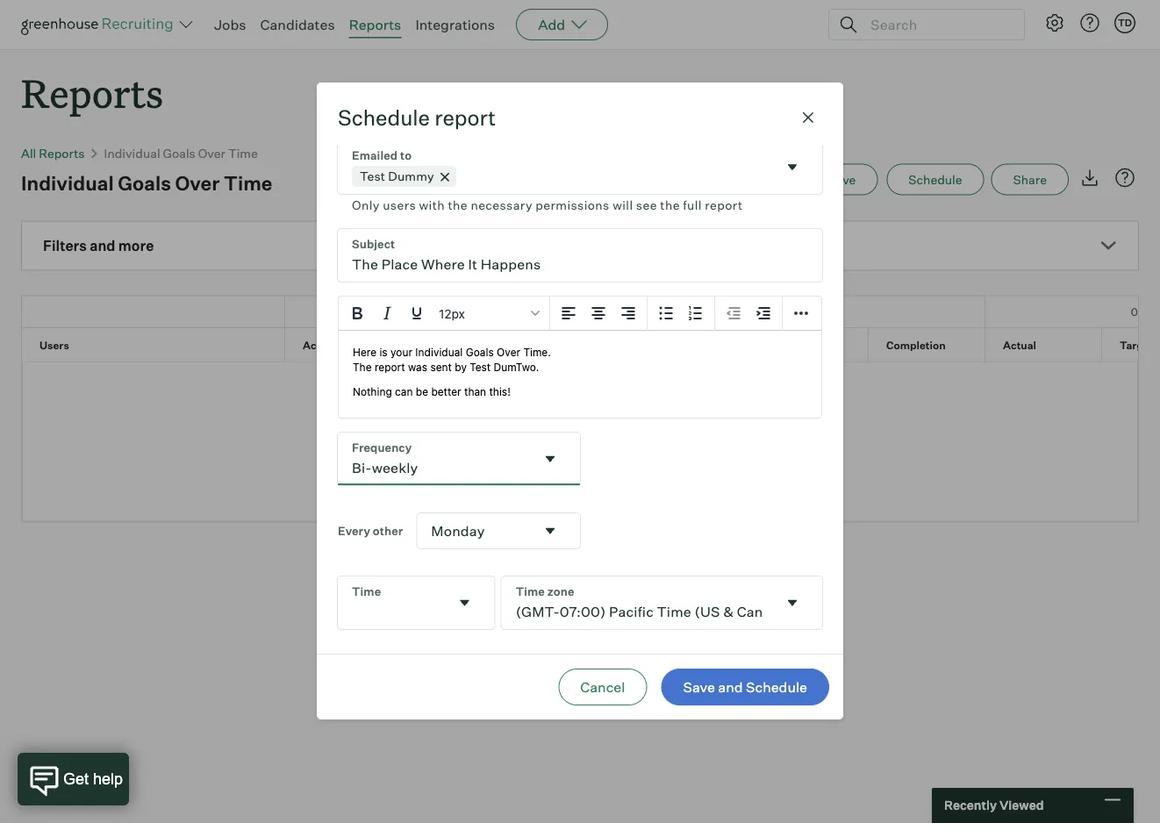 Task type: vqa. For each thing, say whether or not it's contained in the screenshot.
Mar
no



Task type: describe. For each thing, give the bounding box(es) containing it.
Every other text field
[[417, 514, 535, 549]]

1 target from the left
[[420, 339, 454, 352]]

jobs
[[214, 16, 246, 33]]

and for filters
[[90, 237, 115, 255]]

download image
[[1080, 167, 1101, 189]]

toggle flyout image
[[542, 451, 559, 468]]

only
[[352, 197, 380, 213]]

0 vertical spatial column header
[[22, 297, 285, 327]]

07/12/2023
[[431, 305, 489, 318]]

Search text field
[[867, 12, 1009, 37]]

1 toolbar from the left
[[551, 297, 648, 331]]

1 vertical spatial column header
[[636, 328, 753, 361]]

schedule for schedule report
[[338, 104, 430, 131]]

recently
[[945, 798, 998, 814]]

2 the from the left
[[661, 197, 680, 213]]

0 vertical spatial goals
[[163, 145, 196, 161]]

1 the from the left
[[448, 197, 468, 213]]

dummy
[[388, 168, 434, 184]]

viewed
[[1000, 798, 1045, 814]]

td
[[1119, 17, 1133, 29]]

none field toggle flyout
[[338, 433, 580, 486]]

2 completion from the left
[[887, 339, 946, 352]]

1 vertical spatial over
[[175, 171, 220, 195]]

see
[[637, 197, 658, 213]]

12px button
[[432, 299, 546, 329]]

other
[[373, 524, 403, 538]]

integrations
[[416, 16, 495, 33]]

jobs link
[[214, 16, 246, 33]]

0 vertical spatial report
[[435, 104, 496, 131]]

1 vertical spatial goals
[[118, 171, 171, 195]]

share button
[[992, 164, 1070, 196]]

every other
[[338, 524, 403, 538]]

cancel
[[581, 679, 626, 697]]

recently viewed
[[945, 798, 1045, 814]]

07/13/2023
[[782, 305, 839, 318]]

12px toolbar
[[339, 297, 551, 331]]

schedule button
[[887, 164, 985, 196]]

integrations link
[[416, 16, 495, 33]]

individual goals over time link
[[104, 145, 258, 161]]

all reports
[[21, 145, 85, 161]]

will
[[613, 197, 633, 213]]

0 vertical spatial over
[[198, 145, 226, 161]]

filters and more
[[43, 237, 154, 255]]

2 target from the left
[[1120, 339, 1154, 352]]

grid containing 07/12/2023
[[22, 297, 1161, 361]]

td button
[[1112, 9, 1140, 37]]

1 completion from the left
[[537, 339, 596, 352]]

filters
[[43, 237, 87, 255]]

users
[[40, 339, 69, 352]]

reports link
[[349, 16, 402, 33]]

save and schedule this report to revisit it! element
[[806, 164, 887, 196]]

row containing 07/12/2023
[[22, 297, 1161, 327]]

td button
[[1115, 12, 1136, 33]]

greenhouse recruiting image
[[21, 14, 179, 35]]

0 vertical spatial time
[[228, 145, 258, 161]]

1 vertical spatial reports
[[21, 67, 163, 119]]

with
[[419, 197, 445, 213]]



Task type: locate. For each thing, give the bounding box(es) containing it.
save and schedule button
[[662, 669, 830, 706]]

2 toolbar from the left
[[648, 297, 716, 331]]

data
[[556, 433, 586, 451]]

report
[[435, 104, 496, 131], [705, 197, 743, 213]]

1 vertical spatial individual
[[21, 171, 114, 195]]

and inside button
[[719, 679, 743, 697]]

column header
[[22, 297, 285, 327], [636, 328, 753, 361]]

the
[[448, 197, 468, 213], [661, 197, 680, 213]]

test
[[360, 168, 386, 184]]

1 actual from the left
[[303, 339, 336, 352]]

schedule inside button
[[746, 679, 808, 697]]

0 horizontal spatial save
[[683, 679, 716, 697]]

the left full
[[661, 197, 680, 213]]

faq image
[[1115, 167, 1136, 189]]

schedule
[[338, 104, 430, 131], [909, 172, 963, 187], [746, 679, 808, 697]]

toolbar
[[551, 297, 648, 331], [648, 297, 716, 331], [716, 297, 783, 331]]

individual down all reports link
[[21, 171, 114, 195]]

1 horizontal spatial target
[[1120, 339, 1154, 352]]

row containing users
[[22, 328, 1161, 361]]

over
[[198, 145, 226, 161], [175, 171, 220, 195]]

close modal icon image
[[798, 107, 819, 128]]

reports right all at the left of page
[[39, 145, 85, 161]]

1 vertical spatial and
[[719, 679, 743, 697]]

actual
[[303, 339, 336, 352], [1004, 339, 1037, 352]]

full
[[683, 197, 702, 213]]

toggle flyout image
[[784, 158, 802, 176], [542, 523, 559, 540], [456, 595, 474, 612], [784, 595, 802, 612]]

target down 12px toolbar
[[420, 339, 454, 352]]

toggle flyout image inside "every other" field
[[542, 523, 559, 540]]

and
[[90, 237, 115, 255], [719, 679, 743, 697]]

2 row from the top
[[22, 328, 1161, 361]]

only users with the necessary permissions will see the full report
[[352, 197, 743, 213]]

no
[[534, 433, 553, 451]]

1 horizontal spatial actual
[[1004, 339, 1037, 352]]

reports right the candidates
[[349, 16, 402, 33]]

1 horizontal spatial schedule
[[746, 679, 808, 697]]

permissions
[[536, 197, 610, 213]]

users
[[383, 197, 416, 213]]

every
[[338, 524, 371, 538]]

save for save and schedule
[[683, 679, 716, 697]]

1 vertical spatial save
[[683, 679, 716, 697]]

None field
[[338, 140, 823, 215], [338, 433, 580, 486], [417, 514, 580, 549], [338, 577, 495, 630], [502, 577, 823, 630], [338, 140, 823, 215], [338, 577, 495, 630], [502, 577, 823, 630]]

1 horizontal spatial column header
[[636, 328, 753, 361]]

None text field
[[338, 229, 823, 282]]

add
[[538, 16, 566, 33]]

1 vertical spatial report
[[705, 197, 743, 213]]

all
[[21, 145, 36, 161]]

1 vertical spatial row
[[22, 328, 1161, 361]]

more
[[118, 237, 154, 255]]

individual goals over time
[[104, 145, 258, 161], [21, 171, 273, 195]]

0 horizontal spatial the
[[448, 197, 468, 213]]

1 vertical spatial time
[[224, 171, 273, 195]]

grid
[[22, 297, 1161, 361]]

configure image
[[1045, 12, 1066, 33]]

0 vertical spatial individual goals over time
[[104, 145, 258, 161]]

0 horizontal spatial target
[[420, 339, 454, 352]]

0 vertical spatial row
[[22, 297, 1161, 327]]

found
[[589, 433, 627, 451]]

row
[[22, 297, 1161, 327], [22, 328, 1161, 361]]

0 vertical spatial and
[[90, 237, 115, 255]]

save button
[[806, 164, 878, 196]]

save
[[828, 172, 856, 187], [683, 679, 716, 697]]

all reports link
[[21, 145, 85, 161]]

candidates link
[[260, 16, 335, 33]]

save inside "button"
[[828, 172, 856, 187]]

schedule for schedule
[[909, 172, 963, 187]]

and for save
[[719, 679, 743, 697]]

0 horizontal spatial schedule
[[338, 104, 430, 131]]

reports down greenhouse recruiting image
[[21, 67, 163, 119]]

time
[[228, 145, 258, 161], [224, 171, 273, 195]]

0 horizontal spatial actual
[[303, 339, 336, 352]]

2 vertical spatial schedule
[[746, 679, 808, 697]]

1 horizontal spatial and
[[719, 679, 743, 697]]

save and schedule
[[683, 679, 808, 697]]

0 vertical spatial save
[[828, 172, 856, 187]]

2 vertical spatial reports
[[39, 145, 85, 161]]

1 horizontal spatial report
[[705, 197, 743, 213]]

0 horizontal spatial report
[[435, 104, 496, 131]]

individual right all reports
[[104, 145, 160, 161]]

the right with on the left
[[448, 197, 468, 213]]

share
[[1014, 172, 1048, 187]]

0 horizontal spatial and
[[90, 237, 115, 255]]

1 vertical spatial individual goals over time
[[21, 171, 273, 195]]

0 horizontal spatial completion
[[537, 339, 596, 352]]

12px group
[[339, 297, 822, 331]]

save inside button
[[683, 679, 716, 697]]

schedule inside button
[[909, 172, 963, 187]]

individual
[[104, 145, 160, 161], [21, 171, 114, 195]]

2 horizontal spatial schedule
[[909, 172, 963, 187]]

no data found
[[534, 433, 627, 451]]

12px
[[439, 306, 465, 321]]

0 vertical spatial individual
[[104, 145, 160, 161]]

1 horizontal spatial save
[[828, 172, 856, 187]]

target down 07/14/
[[1120, 339, 1154, 352]]

test dummy
[[360, 168, 434, 184]]

None text field
[[338, 433, 535, 486], [338, 577, 449, 630], [502, 577, 777, 630], [338, 433, 535, 486], [338, 577, 449, 630], [502, 577, 777, 630]]

goals
[[163, 145, 196, 161], [118, 171, 171, 195]]

necessary
[[471, 197, 533, 213]]

none field "every other"
[[417, 514, 580, 549]]

reports
[[349, 16, 402, 33], [21, 67, 163, 119], [39, 145, 85, 161]]

save for save
[[828, 172, 856, 187]]

target
[[420, 339, 454, 352], [1120, 339, 1154, 352]]

0 vertical spatial reports
[[349, 16, 402, 33]]

0 vertical spatial schedule
[[338, 104, 430, 131]]

completion
[[537, 339, 596, 352], [887, 339, 946, 352]]

cancel button
[[559, 669, 647, 706]]

1 row from the top
[[22, 297, 1161, 327]]

0 horizontal spatial column header
[[22, 297, 285, 327]]

3 toolbar from the left
[[716, 297, 783, 331]]

candidates
[[260, 16, 335, 33]]

add button
[[516, 9, 609, 40]]

2 actual from the left
[[1004, 339, 1037, 352]]

07/14/
[[1132, 305, 1161, 318]]

schedule report
[[338, 104, 496, 131]]

1 horizontal spatial completion
[[887, 339, 946, 352]]

1 vertical spatial schedule
[[909, 172, 963, 187]]

1 horizontal spatial the
[[661, 197, 680, 213]]



